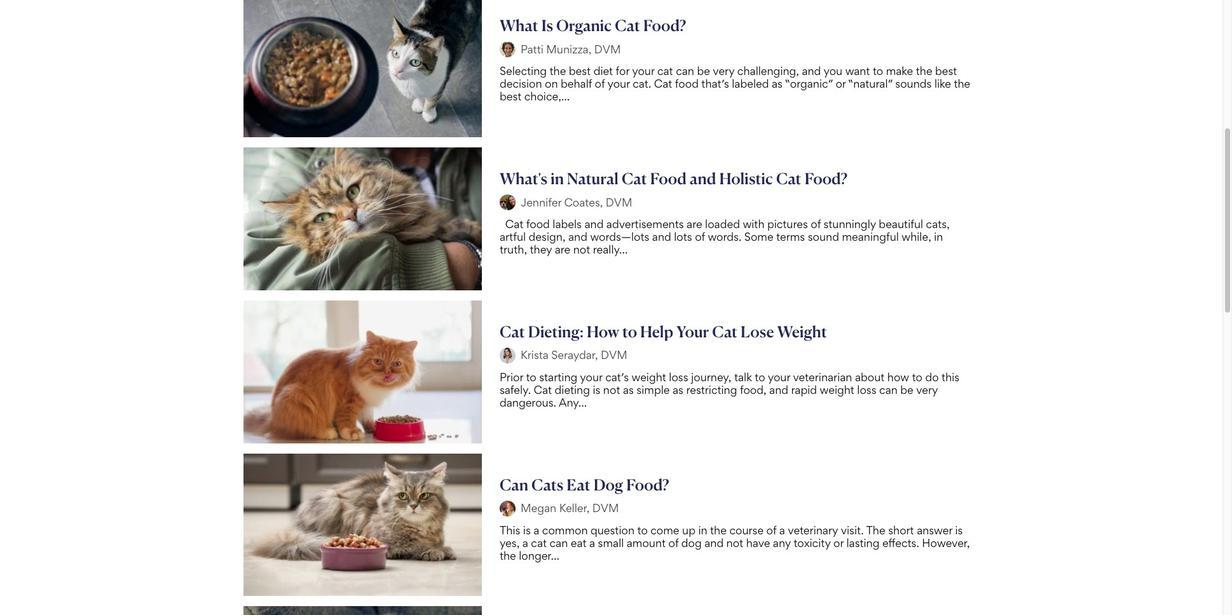 Task type: locate. For each thing, give the bounding box(es) containing it.
loaded
[[705, 217, 740, 231]]

and left the you
[[802, 64, 821, 78]]

1 by image from the top
[[500, 195, 516, 210]]

weight right rapid
[[820, 383, 854, 397]]

is right answer
[[955, 524, 963, 537]]

of inside selecting the best diet for your cat can be very challenging, and you want to make the best decision on behalf of your cat. cat food that's labeled as "organic" or "natural" sounds like the best choice,...
[[595, 77, 605, 90]]

1 vertical spatial are
[[555, 243, 570, 256]]

dvm for how
[[601, 349, 627, 362]]

a right eat on the left of the page
[[589, 536, 595, 550]]

to
[[873, 64, 883, 78], [622, 322, 637, 341], [526, 371, 536, 384], [755, 371, 765, 384], [912, 371, 922, 384], [637, 524, 648, 537]]

and inside prior to starting your cat's weight loss journey, talk to your veterinarian about how to do this safely. cat dieting is not as simple as restricting food, and rapid weight loss can be very dangerous. any...
[[769, 383, 788, 397]]

be inside selecting the best diet for your cat can be very challenging, and you want to make the best decision on behalf of your cat. cat food that's labeled as "organic" or "natural" sounds like the best choice,...
[[697, 64, 710, 78]]

cat right organic
[[615, 16, 640, 35]]

food? up stunningly
[[805, 169, 847, 188]]

0 horizontal spatial in
[[551, 169, 564, 188]]

cat's
[[605, 371, 629, 384]]

0 horizontal spatial loss
[[669, 371, 688, 384]]

can inside prior to starting your cat's weight loss journey, talk to your veterinarian about how to do this safely. cat dieting is not as simple as restricting food, and rapid weight loss can be very dangerous. any...
[[879, 383, 898, 397]]

1 vertical spatial not
[[603, 383, 620, 397]]

loss left how
[[857, 383, 876, 397]]

1 vertical spatial food
[[526, 217, 550, 231]]

lasting
[[846, 536, 880, 550]]

of right behalf
[[595, 77, 605, 90]]

0 vertical spatial be
[[697, 64, 710, 78]]

of right the course
[[766, 524, 776, 537]]

cat right yes,
[[531, 536, 547, 550]]

1 horizontal spatial is
[[593, 383, 600, 397]]

food inside selecting the best diet for your cat can be very challenging, and you want to make the best decision on behalf of your cat. cat food that's labeled as "organic" or "natural" sounds like the best choice,...
[[675, 77, 699, 90]]

0 horizontal spatial food
[[526, 217, 550, 231]]

lose
[[741, 322, 774, 341]]

can
[[676, 64, 694, 78], [879, 383, 898, 397], [550, 536, 568, 550]]

1 vertical spatial be
[[900, 383, 913, 397]]

how
[[587, 322, 619, 341]]

seraydar,
[[551, 349, 598, 362]]

very left challenging,
[[713, 64, 735, 78]]

by image
[[500, 195, 516, 210], [500, 348, 516, 364], [500, 501, 516, 517]]

can left that's
[[676, 64, 694, 78]]

jennifer coates, dvm
[[521, 196, 632, 209]]

is left cat's
[[593, 383, 600, 397]]

food down jennifer
[[526, 217, 550, 231]]

best down selecting
[[500, 90, 521, 103]]

0 horizontal spatial is
[[523, 524, 531, 537]]

2 vertical spatial not
[[726, 536, 743, 550]]

food,
[[740, 383, 766, 397]]

be
[[697, 64, 710, 78], [900, 383, 913, 397]]

1 vertical spatial or
[[833, 536, 844, 550]]

the
[[866, 524, 885, 537]]

2 vertical spatial in
[[698, 524, 707, 537]]

is
[[593, 383, 600, 397], [523, 524, 531, 537], [955, 524, 963, 537]]

not left the have
[[726, 536, 743, 550]]

food
[[675, 77, 699, 90], [526, 217, 550, 231]]

0 horizontal spatial weight
[[632, 371, 666, 384]]

0 horizontal spatial can
[[550, 536, 568, 550]]

1 horizontal spatial in
[[698, 524, 707, 537]]

dvm up cat's
[[601, 349, 627, 362]]

are
[[687, 217, 702, 231], [555, 243, 570, 256]]

"organic"
[[785, 77, 833, 90]]

cat inside prior to starting your cat's weight loss journey, talk to your veterinarian about how to do this safely. cat dieting is not as simple as restricting food, and rapid weight loss can be very dangerous. any...
[[534, 383, 552, 397]]

to inside this is a common question to come up in the course of a veterinary visit. the short answer is yes, a cat can eat a small amount of dog and not have any toxicity or lasting effects. however, the longer...
[[637, 524, 648, 537]]

are left the loaded
[[687, 217, 702, 231]]

1 horizontal spatial not
[[603, 383, 620, 397]]

best
[[569, 64, 591, 78], [935, 64, 957, 78], [500, 90, 521, 103]]

by image
[[500, 42, 516, 57]]

on
[[545, 77, 558, 90]]

challenging,
[[737, 64, 799, 78]]

veterinarian
[[793, 371, 852, 384]]

krista seraydar, dvm
[[521, 349, 627, 362]]

food? right dog
[[626, 475, 669, 494]]

artful
[[500, 230, 526, 244]]

or left '"natural"'
[[836, 77, 846, 90]]

0 vertical spatial cat
[[657, 64, 673, 78]]

dvm for eat
[[592, 502, 619, 515]]

0 vertical spatial very
[[713, 64, 735, 78]]

to right prior
[[526, 371, 536, 384]]

have
[[746, 536, 770, 550]]

0 horizontal spatial are
[[555, 243, 570, 256]]

0 vertical spatial not
[[573, 243, 590, 256]]

or left lasting
[[833, 536, 844, 550]]

cat right cat.
[[654, 77, 672, 90]]

to left come
[[637, 524, 648, 537]]

best right sounds
[[935, 64, 957, 78]]

very inside prior to starting your cat's weight loss journey, talk to your veterinarian about how to do this safely. cat dieting is not as simple as restricting food, and rapid weight loss can be very dangerous. any...
[[916, 383, 938, 397]]

the
[[550, 64, 566, 78], [916, 64, 932, 78], [954, 77, 970, 90], [710, 524, 727, 537], [500, 549, 516, 562]]

the down this
[[500, 549, 516, 562]]

food? up cat.
[[643, 16, 686, 35]]

dvm up 'advertisements'
[[606, 196, 632, 209]]

1 horizontal spatial best
[[569, 64, 591, 78]]

cat inside cat food labels and advertisements are loaded with pictures of stunningly beautiful cats, artful design, and words—lots and lots of words. some terms sound meaningful while, in truth, they are not really...
[[505, 217, 523, 231]]

cat right your at the bottom of the page
[[712, 322, 738, 341]]

1 horizontal spatial loss
[[857, 383, 876, 397]]

loss
[[669, 371, 688, 384], [857, 383, 876, 397]]

eat
[[571, 536, 587, 550]]

0 vertical spatial in
[[551, 169, 564, 188]]

0 horizontal spatial not
[[573, 243, 590, 256]]

weight right cat's
[[632, 371, 666, 384]]

and left rapid
[[769, 383, 788, 397]]

2 horizontal spatial not
[[726, 536, 743, 550]]

as
[[772, 77, 783, 90], [623, 383, 634, 397], [673, 383, 683, 397]]

1 horizontal spatial cat
[[657, 64, 673, 78]]

with
[[743, 217, 765, 231]]

2 horizontal spatial can
[[879, 383, 898, 397]]

the down munizza,
[[550, 64, 566, 78]]

to left do
[[912, 371, 922, 384]]

come
[[651, 524, 679, 537]]

food left that's
[[675, 77, 699, 90]]

1 vertical spatial in
[[934, 230, 943, 244]]

can left do
[[879, 383, 898, 397]]

as right 'simple'
[[673, 383, 683, 397]]

by image for what's
[[500, 195, 516, 210]]

by image down what's
[[500, 195, 516, 210]]

common
[[542, 524, 588, 537]]

2 horizontal spatial as
[[772, 77, 783, 90]]

cat
[[615, 16, 640, 35], [654, 77, 672, 90], [622, 169, 647, 188], [776, 169, 801, 188], [505, 217, 523, 231], [500, 322, 525, 341], [712, 322, 738, 341], [534, 383, 552, 397]]

0 vertical spatial or
[[836, 77, 846, 90]]

pictures
[[767, 217, 808, 231]]

your
[[632, 64, 655, 78], [607, 77, 630, 90], [580, 371, 602, 384], [768, 371, 790, 384]]

what's
[[500, 169, 547, 188]]

0 horizontal spatial cat
[[531, 536, 547, 550]]

by image for can
[[500, 501, 516, 517]]

0 vertical spatial are
[[687, 217, 702, 231]]

veterinary
[[788, 524, 838, 537]]

and left lots
[[652, 230, 671, 244]]

not left really...
[[573, 243, 590, 256]]

2 horizontal spatial in
[[934, 230, 943, 244]]

weight
[[777, 322, 827, 341]]

by image up prior
[[500, 348, 516, 364]]

not inside cat food labels and advertisements are loaded with pictures of stunningly beautiful cats, artful design, and words—lots and lots of words. some terms sound meaningful while, in truth, they are not really...
[[573, 243, 590, 256]]

1 horizontal spatial food
[[675, 77, 699, 90]]

in right up
[[698, 524, 707, 537]]

can left eat on the left of the page
[[550, 536, 568, 550]]

your left cat.
[[607, 77, 630, 90]]

can
[[500, 475, 528, 494]]

cat up truth,
[[505, 217, 523, 231]]

megan
[[521, 502, 556, 515]]

be left do
[[900, 383, 913, 397]]

1 vertical spatial very
[[916, 383, 938, 397]]

cat left food
[[622, 169, 647, 188]]

be left labeled
[[697, 64, 710, 78]]

cat right safely.
[[534, 383, 552, 397]]

1 horizontal spatial very
[[916, 383, 938, 397]]

as left 'simple'
[[623, 383, 634, 397]]

dangerous.
[[500, 396, 556, 409]]

1 horizontal spatial as
[[673, 383, 683, 397]]

0 vertical spatial can
[[676, 64, 694, 78]]

loss left journey,
[[669, 371, 688, 384]]

1 horizontal spatial are
[[687, 217, 702, 231]]

1 horizontal spatial be
[[900, 383, 913, 397]]

however,
[[922, 536, 970, 550]]

of
[[595, 77, 605, 90], [811, 217, 821, 231], [695, 230, 705, 244], [766, 524, 776, 537], [669, 536, 679, 550]]

0 horizontal spatial be
[[697, 64, 710, 78]]

not
[[573, 243, 590, 256], [603, 383, 620, 397], [726, 536, 743, 550]]

2 vertical spatial food?
[[626, 475, 669, 494]]

dvm up diet
[[594, 42, 621, 56]]

of right pictures
[[811, 217, 821, 231]]

to right want
[[873, 64, 883, 78]]

by image up this
[[500, 501, 516, 517]]

keller,
[[559, 502, 590, 515]]

the left like
[[916, 64, 932, 78]]

or
[[836, 77, 846, 90], [833, 536, 844, 550]]

1 vertical spatial can
[[879, 383, 898, 397]]

not for natural
[[573, 243, 590, 256]]

food? for can cats eat dog food?
[[626, 475, 669, 494]]

words—lots
[[590, 230, 649, 244]]

in up jennifer
[[551, 169, 564, 188]]

very left the 'this'
[[916, 383, 938, 397]]

2 vertical spatial by image
[[500, 501, 516, 517]]

can inside this is a common question to come up in the course of a veterinary visit. the short answer is yes, a cat can eat a small amount of dog and not have any toxicity or lasting effects. however, the longer...
[[550, 536, 568, 550]]

stunningly
[[824, 217, 876, 231]]

want
[[845, 64, 870, 78]]

not right dieting
[[603, 383, 620, 397]]

not inside this is a common question to come up in the course of a veterinary visit. the short answer is yes, a cat can eat a small amount of dog and not have any toxicity or lasting effects. however, the longer...
[[726, 536, 743, 550]]

this
[[942, 371, 959, 384]]

food?
[[643, 16, 686, 35], [805, 169, 847, 188], [626, 475, 669, 494]]

they
[[530, 243, 552, 256]]

are right they
[[555, 243, 570, 256]]

"natural"
[[849, 77, 892, 90]]

design,
[[529, 230, 565, 244]]

0 vertical spatial food
[[675, 77, 699, 90]]

beautiful
[[879, 217, 923, 231]]

1 horizontal spatial can
[[676, 64, 694, 78]]

1 vertical spatial by image
[[500, 348, 516, 364]]

3 by image from the top
[[500, 501, 516, 517]]

in right the while,
[[934, 230, 943, 244]]

best left diet
[[569, 64, 591, 78]]

as right labeled
[[772, 77, 783, 90]]

0 horizontal spatial very
[[713, 64, 735, 78]]

a
[[534, 524, 539, 537], [779, 524, 785, 537], [522, 536, 528, 550], [589, 536, 595, 550]]

be inside prior to starting your cat's weight loss journey, talk to your veterinarian about how to do this safely. cat dieting is not as simple as restricting food, and rapid weight loss can be very dangerous. any...
[[900, 383, 913, 397]]

is right this
[[523, 524, 531, 537]]

and right dog
[[705, 536, 724, 550]]

0 vertical spatial by image
[[500, 195, 516, 210]]

2 vertical spatial can
[[550, 536, 568, 550]]

1 vertical spatial cat
[[531, 536, 547, 550]]

0 vertical spatial food?
[[643, 16, 686, 35]]

and
[[802, 64, 821, 78], [690, 169, 716, 188], [585, 217, 604, 231], [568, 230, 587, 244], [652, 230, 671, 244], [769, 383, 788, 397], [705, 536, 724, 550]]

dvm up the question
[[592, 502, 619, 515]]

weight
[[632, 371, 666, 384], [820, 383, 854, 397]]

2 by image from the top
[[500, 348, 516, 364]]

and inside selecting the best diet for your cat can be very challenging, and you want to make the best decision on behalf of your cat. cat food that's labeled as "organic" or "natural" sounds like the best choice,...
[[802, 64, 821, 78]]

cat right cat.
[[657, 64, 673, 78]]



Task type: vqa. For each thing, say whether or not it's contained in the screenshot.


Task type: describe. For each thing, give the bounding box(es) containing it.
this
[[500, 524, 520, 537]]

prior to starting your cat's weight loss journey, talk to your veterinarian about how to do this safely. cat dieting is not as simple as restricting food, and rapid weight loss can be very dangerous. any...
[[500, 371, 959, 409]]

prior
[[500, 371, 523, 384]]

advertisements
[[606, 217, 684, 231]]

a right the have
[[779, 524, 785, 537]]

restricting
[[686, 383, 737, 397]]

cat food labels and advertisements are loaded with pictures of stunningly beautiful cats, artful design, and words—lots and lots of words. some terms sound meaningful while, in truth, they are not really...
[[500, 217, 950, 256]]

dieting:
[[528, 322, 584, 341]]

how
[[887, 371, 909, 384]]

of right lots
[[695, 230, 705, 244]]

megan keller, dvm
[[521, 502, 619, 515]]

behalf
[[561, 77, 592, 90]]

selecting the best diet for your cat can be very challenging, and you want to make the best decision on behalf of your cat. cat food that's labeled as "organic" or "natural" sounds like the best choice,...
[[500, 64, 970, 103]]

very inside selecting the best diet for your cat can be very challenging, and you want to make the best decision on behalf of your cat. cat food that's labeled as "organic" or "natural" sounds like the best choice,...
[[713, 64, 735, 78]]

not inside prior to starting your cat's weight loss journey, talk to your veterinarian about how to do this safely. cat dieting is not as simple as restricting food, and rapid weight loss can be very dangerous. any...
[[603, 383, 620, 397]]

what is organic cat food?
[[500, 16, 686, 35]]

sounds
[[895, 77, 932, 90]]

cat inside selecting the best diet for your cat can be very challenging, and you want to make the best decision on behalf of your cat. cat food that's labeled as "organic" or "natural" sounds like the best choice,...
[[657, 64, 673, 78]]

safely.
[[500, 383, 531, 397]]

any
[[773, 536, 791, 550]]

and right food
[[690, 169, 716, 188]]

or inside this is a common question to come up in the course of a veterinary visit. the short answer is yes, a cat can eat a small amount of dog and not have any toxicity or lasting effects. however, the longer...
[[833, 536, 844, 550]]

your right for
[[632, 64, 655, 78]]

labeled
[[732, 77, 769, 90]]

1 vertical spatial food?
[[805, 169, 847, 188]]

a down megan
[[534, 524, 539, 537]]

words.
[[708, 230, 742, 244]]

your left cat's
[[580, 371, 602, 384]]

can cats eat dog food?
[[500, 475, 669, 494]]

like
[[934, 77, 951, 90]]

small
[[598, 536, 624, 550]]

for
[[616, 64, 629, 78]]

help
[[640, 322, 673, 341]]

patti
[[521, 42, 543, 56]]

cat dieting: how to help your cat lose weight
[[500, 322, 827, 341]]

longer...
[[519, 549, 559, 562]]

and right design,
[[568, 230, 587, 244]]

2 horizontal spatial best
[[935, 64, 957, 78]]

toxicity
[[794, 536, 831, 550]]

food
[[650, 169, 687, 188]]

make
[[886, 64, 913, 78]]

yes,
[[500, 536, 520, 550]]

holistic
[[719, 169, 773, 188]]

1 horizontal spatial weight
[[820, 383, 854, 397]]

cats
[[532, 475, 563, 494]]

about
[[855, 371, 885, 384]]

any...
[[559, 396, 587, 409]]

truth,
[[500, 243, 527, 256]]

really...
[[593, 243, 628, 256]]

the left the course
[[710, 524, 727, 537]]

coates,
[[564, 196, 603, 209]]

labels
[[553, 217, 582, 231]]

terms
[[776, 230, 805, 244]]

cat up krista
[[500, 322, 525, 341]]

talk
[[734, 371, 752, 384]]

food? for what is organic cat food?
[[643, 16, 686, 35]]

organic
[[556, 16, 612, 35]]

your
[[676, 322, 709, 341]]

journey,
[[691, 371, 731, 384]]

munizza,
[[546, 42, 591, 56]]

dog
[[594, 475, 623, 494]]

up
[[682, 524, 695, 537]]

patti munizza, dvm
[[521, 42, 621, 56]]

your left rapid
[[768, 371, 790, 384]]

diet
[[594, 64, 613, 78]]

dvm for organic
[[594, 42, 621, 56]]

to right talk
[[755, 371, 765, 384]]

a right yes,
[[522, 536, 528, 550]]

visit.
[[841, 524, 864, 537]]

that's
[[701, 77, 729, 90]]

choice,...
[[524, 90, 570, 103]]

the right like
[[954, 77, 970, 90]]

jennifer
[[521, 196, 561, 209]]

and down coates, in the top of the page
[[585, 217, 604, 231]]

dieting
[[555, 383, 590, 397]]

or inside selecting the best diet for your cat can be very challenging, and you want to make the best decision on behalf of your cat. cat food that's labeled as "organic" or "natural" sounds like the best choice,...
[[836, 77, 846, 90]]

cat inside this is a common question to come up in the course of a veterinary visit. the short answer is yes, a cat can eat a small amount of dog and not have any toxicity or lasting effects. however, the longer...
[[531, 536, 547, 550]]

to right how
[[622, 322, 637, 341]]

natural
[[567, 169, 619, 188]]

cat inside selecting the best diet for your cat can be very challenging, and you want to make the best decision on behalf of your cat. cat food that's labeled as "organic" or "natural" sounds like the best choice,...
[[654, 77, 672, 90]]

is inside prior to starting your cat's weight loss journey, talk to your veterinarian about how to do this safely. cat dieting is not as simple as restricting food, and rapid weight loss can be very dangerous. any...
[[593, 383, 600, 397]]

eat
[[567, 475, 590, 494]]

cat right holistic
[[776, 169, 801, 188]]

can inside selecting the best diet for your cat can be very challenging, and you want to make the best decision on behalf of your cat. cat food that's labeled as "organic" or "natural" sounds like the best choice,...
[[676, 64, 694, 78]]

dvm for natural
[[606, 196, 632, 209]]

what
[[500, 16, 538, 35]]

some
[[744, 230, 773, 244]]

simple
[[637, 383, 670, 397]]

to inside selecting the best diet for your cat can be very challenging, and you want to make the best decision on behalf of your cat. cat food that's labeled as "organic" or "natural" sounds like the best choice,...
[[873, 64, 883, 78]]

krista
[[521, 349, 549, 362]]

selecting
[[500, 64, 547, 78]]

this is a common question to come up in the course of a veterinary visit. the short answer is yes, a cat can eat a small amount of dog and not have any toxicity or lasting effects. however, the longer...
[[500, 524, 970, 562]]

amount
[[627, 536, 666, 550]]

you
[[824, 64, 842, 78]]

course
[[729, 524, 764, 537]]

question
[[591, 524, 635, 537]]

in inside cat food labels and advertisements are loaded with pictures of stunningly beautiful cats, artful design, and words—lots and lots of words. some terms sound meaningful while, in truth, they are not really...
[[934, 230, 943, 244]]

do
[[925, 371, 939, 384]]

as inside selecting the best diet for your cat can be very challenging, and you want to make the best decision on behalf of your cat. cat food that's labeled as "organic" or "natural" sounds like the best choice,...
[[772, 77, 783, 90]]

cat.
[[633, 77, 651, 90]]

while,
[[902, 230, 931, 244]]

what's in natural cat food and holistic cat food?
[[500, 169, 847, 188]]

not for eat
[[726, 536, 743, 550]]

answer
[[917, 524, 952, 537]]

and inside this is a common question to come up in the course of a veterinary visit. the short answer is yes, a cat can eat a small amount of dog and not have any toxicity or lasting effects. however, the longer...
[[705, 536, 724, 550]]

effects.
[[882, 536, 919, 550]]

rapid
[[791, 383, 817, 397]]

food inside cat food labels and advertisements are loaded with pictures of stunningly beautiful cats, artful design, and words—lots and lots of words. some terms sound meaningful while, in truth, they are not really...
[[526, 217, 550, 231]]

sound
[[808, 230, 839, 244]]

starting
[[539, 371, 577, 384]]

meaningful
[[842, 230, 899, 244]]

cats,
[[926, 217, 950, 231]]

2 horizontal spatial is
[[955, 524, 963, 537]]

lots
[[674, 230, 692, 244]]

by image for cat
[[500, 348, 516, 364]]

of left dog
[[669, 536, 679, 550]]

dog
[[681, 536, 702, 550]]

0 horizontal spatial as
[[623, 383, 634, 397]]

in inside this is a common question to come up in the course of a veterinary visit. the short answer is yes, a cat can eat a small amount of dog and not have any toxicity or lasting effects. however, the longer...
[[698, 524, 707, 537]]

0 horizontal spatial best
[[500, 90, 521, 103]]



